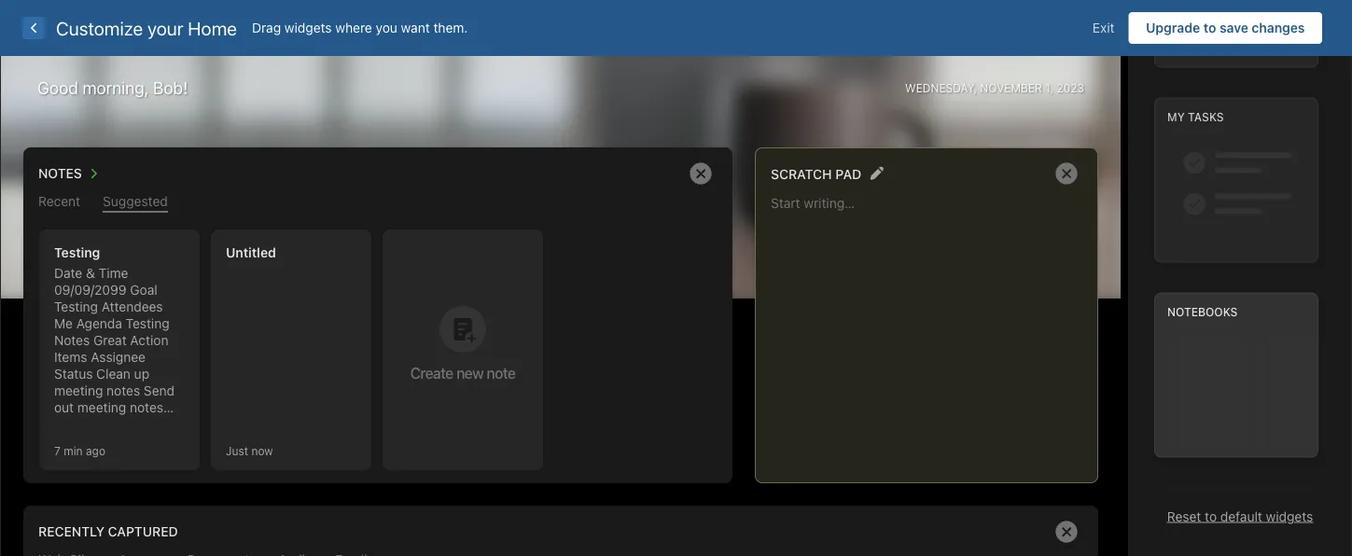 Task type: locate. For each thing, give the bounding box(es) containing it.
edit widget title image
[[870, 166, 884, 180]]

remove image
[[682, 155, 719, 192], [1048, 155, 1085, 192], [1048, 513, 1085, 551]]

upgrade
[[1146, 20, 1200, 35]]

your
[[147, 17, 183, 39]]

scratch pad button
[[771, 161, 862, 186]]

to left save
[[1204, 20, 1216, 35]]

1 vertical spatial to
[[1205, 509, 1217, 524]]

them.
[[433, 20, 468, 35]]

notebooks
[[1167, 305, 1238, 318]]

1 vertical spatial widgets
[[1266, 509, 1313, 524]]

reset to default widgets button
[[1167, 509, 1313, 524]]

customize
[[56, 17, 143, 39]]

to inside button
[[1204, 20, 1216, 35]]

0 vertical spatial to
[[1204, 20, 1216, 35]]

0 horizontal spatial widgets
[[285, 20, 332, 35]]

good
[[37, 78, 78, 98]]

1,
[[1045, 82, 1054, 95]]

to
[[1204, 20, 1216, 35], [1205, 509, 1217, 524]]

to right reset
[[1205, 509, 1217, 524]]

upgrade to save changes
[[1146, 20, 1305, 35]]

morning,
[[82, 78, 149, 98]]

want
[[401, 20, 430, 35]]

widgets right default
[[1266, 509, 1313, 524]]

1 horizontal spatial widgets
[[1266, 509, 1313, 524]]

november
[[980, 82, 1042, 95]]

scratch
[[771, 166, 832, 182]]

pad
[[835, 166, 862, 182]]

upgrade to save changes button
[[1129, 12, 1322, 44]]

widgets
[[285, 20, 332, 35], [1266, 509, 1313, 524]]

widgets right drag
[[285, 20, 332, 35]]

wednesday,
[[905, 82, 977, 95]]

my
[[1167, 110, 1185, 123]]

where
[[335, 20, 372, 35]]



Task type: vqa. For each thing, say whether or not it's contained in the screenshot.
14 inside e Nov 14
no



Task type: describe. For each thing, give the bounding box(es) containing it.
drag
[[252, 20, 281, 35]]

to for upgrade
[[1204, 20, 1216, 35]]

customize your home
[[56, 17, 237, 39]]

to for reset
[[1205, 509, 1217, 524]]

wednesday, november 1, 2023
[[905, 82, 1084, 95]]

good morning, bob!
[[37, 78, 188, 98]]

2023
[[1057, 82, 1084, 95]]

exit
[[1093, 20, 1115, 35]]

reset
[[1167, 509, 1201, 524]]

drag widgets where you want them.
[[252, 20, 468, 35]]

save
[[1220, 20, 1248, 35]]

home
[[188, 17, 237, 39]]

tasks
[[1188, 110, 1224, 123]]

my tasks
[[1167, 110, 1224, 123]]

0 vertical spatial widgets
[[285, 20, 332, 35]]

you
[[376, 20, 397, 35]]

scratch pad
[[771, 166, 862, 182]]

reset to default widgets
[[1167, 509, 1313, 524]]

default
[[1221, 509, 1262, 524]]

changes
[[1252, 20, 1305, 35]]

bob!
[[153, 78, 188, 98]]

exit button
[[1079, 12, 1129, 44]]



